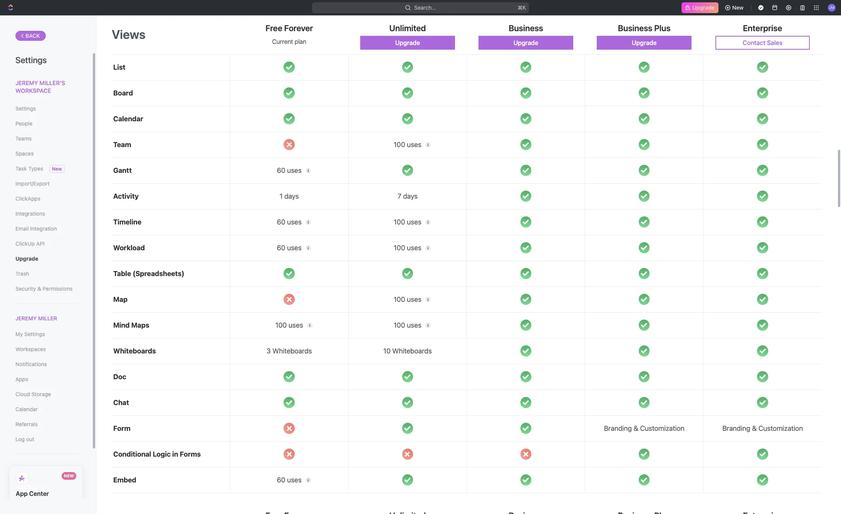 Task type: locate. For each thing, give the bounding box(es) containing it.
2 horizontal spatial upgrade button
[[597, 36, 692, 50]]

1 horizontal spatial new
[[64, 474, 74, 479]]

api
[[36, 240, 45, 247]]

enterprise
[[743, 23, 782, 33]]

2 60 from the top
[[277, 218, 285, 226]]

customization
[[640, 425, 685, 433], [759, 425, 803, 433]]

branding
[[604, 425, 632, 433], [723, 425, 750, 433]]

0 horizontal spatial branding & customization
[[604, 425, 685, 433]]

1 60 uses from the top
[[277, 166, 302, 174]]

3 60 from the top
[[277, 244, 285, 252]]

business down ⌘k
[[509, 23, 543, 33]]

close image
[[284, 139, 295, 150], [402, 449, 413, 460]]

clickup
[[15, 240, 35, 247]]

2 business from the left
[[618, 23, 653, 33]]

upgrade button down the business plus
[[597, 36, 692, 50]]

2 customization from the left
[[759, 425, 803, 433]]

my
[[15, 331, 23, 338]]

upgrade link left new button
[[682, 2, 719, 13]]

spaces link
[[15, 147, 77, 160]]

log out link
[[15, 433, 77, 446]]

trash
[[15, 271, 29, 277]]

upgrade button down unlimited
[[360, 36, 455, 50]]

4 60 uses from the top
[[277, 476, 302, 484]]

business left plus
[[618, 23, 653, 33]]

0 horizontal spatial customization
[[640, 425, 685, 433]]

(spreadsheets)
[[133, 270, 184, 278]]

2 days from the left
[[403, 192, 418, 200]]

& inside security & permissions link
[[37, 286, 41, 292]]

business plus
[[618, 23, 671, 33]]

1 vertical spatial upgrade link
[[15, 252, 77, 266]]

activity
[[113, 192, 139, 200]]

task types
[[15, 165, 43, 172]]

&
[[37, 286, 41, 292], [634, 425, 638, 433], [752, 425, 757, 433]]

upgrade button
[[360, 36, 455, 50], [479, 36, 573, 50], [597, 36, 692, 50]]

0 horizontal spatial upgrade link
[[15, 252, 77, 266]]

email
[[15, 225, 29, 232]]

upgrade button down ⌘k
[[479, 36, 573, 50]]

uses
[[407, 140, 422, 149], [287, 166, 302, 174], [287, 218, 302, 226], [407, 218, 422, 226], [287, 244, 302, 252], [407, 244, 422, 252], [407, 295, 422, 304], [289, 321, 303, 329], [407, 321, 422, 329], [287, 476, 302, 484]]

calendar down board
[[113, 115, 143, 123]]

1 business from the left
[[509, 23, 543, 33]]

0 vertical spatial new
[[732, 4, 744, 11]]

workspaces
[[15, 346, 46, 353]]

upgrade down the business plus
[[632, 39, 657, 46]]

calendar up referrals
[[15, 406, 38, 413]]

1 branding & customization from the left
[[604, 425, 685, 433]]

whiteboards down mind maps
[[113, 347, 156, 355]]

out
[[26, 436, 34, 443]]

whiteboards right 3 on the left
[[273, 347, 312, 355]]

new inside button
[[732, 4, 744, 11]]

3 whiteboards from the left
[[392, 347, 432, 355]]

days for 7 days
[[403, 192, 418, 200]]

days right "1"
[[284, 192, 299, 200]]

business
[[509, 23, 543, 33], [618, 23, 653, 33]]

1 horizontal spatial calendar
[[113, 115, 143, 123]]

upgrade button for business
[[479, 36, 573, 50]]

settings down back link
[[15, 55, 47, 65]]

upgrade down unlimited
[[395, 39, 420, 46]]

0 vertical spatial close image
[[284, 139, 295, 150]]

days for 1 days
[[284, 192, 299, 200]]

0 horizontal spatial days
[[284, 192, 299, 200]]

100
[[394, 140, 405, 149], [394, 218, 405, 226], [394, 244, 405, 252], [394, 295, 405, 304], [275, 321, 287, 329], [394, 321, 405, 329]]

whiteboards
[[113, 347, 156, 355], [273, 347, 312, 355], [392, 347, 432, 355]]

search...
[[414, 4, 436, 11]]

days right 7
[[403, 192, 418, 200]]

workspaces link
[[15, 343, 77, 356]]

2 horizontal spatial new
[[732, 4, 744, 11]]

types
[[28, 165, 43, 172]]

1 horizontal spatial branding
[[723, 425, 750, 433]]

contact sales
[[743, 39, 783, 46]]

current
[[272, 38, 293, 45]]

contact sales button
[[715, 36, 810, 50]]

settings right my
[[24, 331, 45, 338]]

trash link
[[15, 267, 77, 281]]

upgrade button for business plus
[[597, 36, 692, 50]]

2 upgrade button from the left
[[479, 36, 573, 50]]

miller
[[38, 315, 57, 322]]

close image
[[284, 294, 295, 305], [284, 423, 295, 434], [284, 449, 295, 460], [521, 449, 532, 460]]

apps
[[15, 376, 28, 383]]

2 jeremy from the top
[[15, 315, 37, 322]]

⌘k
[[518, 4, 526, 11]]

integration
[[30, 225, 57, 232]]

7 days
[[398, 192, 418, 200]]

table
[[113, 270, 131, 278]]

0 vertical spatial jeremy
[[15, 79, 38, 86]]

upgrade link inside settings element
[[15, 252, 77, 266]]

60 uses for gantt
[[277, 166, 302, 174]]

2 vertical spatial new
[[64, 474, 74, 479]]

2 horizontal spatial whiteboards
[[392, 347, 432, 355]]

1 customization from the left
[[640, 425, 685, 433]]

2 60 uses from the top
[[277, 218, 302, 226]]

upgrade
[[693, 4, 715, 11], [395, 39, 420, 46], [514, 39, 538, 46], [632, 39, 657, 46], [15, 255, 38, 262]]

gantt
[[113, 166, 132, 174]]

1 vertical spatial calendar
[[15, 406, 38, 413]]

0 horizontal spatial whiteboards
[[113, 347, 156, 355]]

whiteboards right 10
[[392, 347, 432, 355]]

1 horizontal spatial branding & customization
[[723, 425, 803, 433]]

mind
[[113, 321, 130, 329]]

check image
[[521, 62, 532, 73], [639, 62, 650, 73], [757, 62, 768, 73], [284, 88, 295, 99], [284, 113, 295, 124], [402, 113, 413, 124], [757, 113, 768, 124], [521, 139, 532, 150], [757, 139, 768, 150], [639, 165, 650, 176], [757, 165, 768, 176], [521, 191, 532, 202], [639, 191, 650, 202], [757, 191, 768, 202], [757, 217, 768, 228], [521, 243, 532, 254], [639, 243, 650, 254], [284, 268, 295, 279], [402, 268, 413, 279], [521, 268, 532, 279], [757, 268, 768, 279], [521, 294, 532, 305], [639, 294, 650, 305], [757, 320, 768, 331], [521, 346, 532, 357], [757, 346, 768, 357], [402, 372, 413, 383], [757, 372, 768, 383], [521, 397, 532, 408], [402, 423, 413, 434], [639, 449, 650, 460], [639, 475, 650, 486]]

1 upgrade button from the left
[[360, 36, 455, 50]]

1 horizontal spatial whiteboards
[[273, 347, 312, 355]]

1 horizontal spatial business
[[618, 23, 653, 33]]

0 horizontal spatial calendar
[[15, 406, 38, 413]]

teams link
[[15, 132, 77, 145]]

jeremy inside jeremy miller's workspace
[[15, 79, 38, 86]]

permissions
[[43, 286, 73, 292]]

my settings link
[[15, 328, 77, 341]]

my settings
[[15, 331, 45, 338]]

10
[[383, 347, 391, 355]]

map
[[113, 295, 128, 304]]

1 60 from the top
[[277, 166, 285, 174]]

1 whiteboards from the left
[[113, 347, 156, 355]]

4 60 from the top
[[277, 476, 285, 484]]

business for business
[[509, 23, 543, 33]]

1 horizontal spatial close image
[[402, 449, 413, 460]]

0 horizontal spatial new
[[52, 166, 62, 172]]

jm button
[[826, 2, 838, 14]]

calendar inside settings element
[[15, 406, 38, 413]]

whiteboards for 3 whiteboards
[[273, 347, 312, 355]]

60 uses
[[277, 166, 302, 174], [277, 218, 302, 226], [277, 244, 302, 252], [277, 476, 302, 484]]

security & permissions link
[[15, 282, 77, 296]]

jeremy miller
[[15, 315, 57, 322]]

days
[[284, 192, 299, 200], [403, 192, 418, 200]]

0 horizontal spatial business
[[509, 23, 543, 33]]

business for business plus
[[618, 23, 653, 33]]

upgrade link
[[682, 2, 719, 13], [15, 252, 77, 266]]

clickup api link
[[15, 237, 77, 250]]

10 whiteboards
[[383, 347, 432, 355]]

upgrade down clickup
[[15, 255, 38, 262]]

workspace
[[15, 87, 51, 94]]

cloud
[[15, 391, 30, 398]]

2 branding & customization from the left
[[723, 425, 803, 433]]

60
[[277, 166, 285, 174], [277, 218, 285, 226], [277, 244, 285, 252], [277, 476, 285, 484]]

1 vertical spatial jeremy
[[15, 315, 37, 322]]

center
[[29, 491, 49, 498]]

timeline
[[113, 218, 142, 226]]

upgrade link down clickup api link
[[15, 252, 77, 266]]

1 horizontal spatial days
[[403, 192, 418, 200]]

100 for mind maps
[[394, 321, 405, 329]]

3 upgrade button from the left
[[597, 36, 692, 50]]

new button
[[722, 2, 748, 14]]

views
[[112, 27, 146, 42]]

clickup api
[[15, 240, 45, 247]]

cloud storage
[[15, 391, 51, 398]]

upgrade down ⌘k
[[514, 39, 538, 46]]

1 horizontal spatial upgrade link
[[682, 2, 719, 13]]

check image
[[284, 62, 295, 73], [402, 62, 413, 73], [402, 88, 413, 99], [521, 88, 532, 99], [639, 88, 650, 99], [757, 88, 768, 99], [521, 113, 532, 124], [639, 113, 650, 124], [639, 139, 650, 150], [402, 165, 413, 176], [521, 165, 532, 176], [521, 217, 532, 228], [639, 217, 650, 228], [757, 243, 768, 254], [639, 268, 650, 279], [757, 294, 768, 305], [521, 320, 532, 331], [639, 320, 650, 331], [639, 346, 650, 357], [284, 372, 295, 383], [521, 372, 532, 383], [639, 372, 650, 383], [284, 397, 295, 408], [402, 397, 413, 408], [639, 397, 650, 408], [757, 397, 768, 408], [521, 423, 532, 434], [757, 449, 768, 460], [402, 475, 413, 486], [521, 475, 532, 486], [757, 475, 768, 486]]

new
[[732, 4, 744, 11], [52, 166, 62, 172], [64, 474, 74, 479]]

settings
[[15, 55, 47, 65], [15, 105, 36, 112], [24, 331, 45, 338]]

jeremy for jeremy miller
[[15, 315, 37, 322]]

1 horizontal spatial upgrade button
[[479, 36, 573, 50]]

jeremy up workspace
[[15, 79, 38, 86]]

3
[[267, 347, 271, 355]]

upgrade inside settings element
[[15, 255, 38, 262]]

back
[[25, 32, 40, 39]]

jeremy
[[15, 79, 38, 86], [15, 315, 37, 322]]

settings up people at top left
[[15, 105, 36, 112]]

chat
[[113, 399, 129, 407]]

jeremy up my settings
[[15, 315, 37, 322]]

0 horizontal spatial &
[[37, 286, 41, 292]]

0 horizontal spatial upgrade button
[[360, 36, 455, 50]]

3 60 uses from the top
[[277, 244, 302, 252]]

import/export
[[15, 180, 50, 187]]

2 whiteboards from the left
[[273, 347, 312, 355]]

1 horizontal spatial customization
[[759, 425, 803, 433]]

unlimited
[[389, 23, 426, 33]]

branding & customization
[[604, 425, 685, 433], [723, 425, 803, 433]]

0 horizontal spatial close image
[[284, 139, 295, 150]]

1 jeremy from the top
[[15, 79, 38, 86]]

notifications link
[[15, 358, 77, 371]]

1 days from the left
[[284, 192, 299, 200]]

upgrade for business
[[514, 39, 538, 46]]

board
[[113, 89, 133, 97]]

embed
[[113, 476, 136, 484]]

jeremy for jeremy miller's workspace
[[15, 79, 38, 86]]

2 vertical spatial settings
[[24, 331, 45, 338]]

0 horizontal spatial branding
[[604, 425, 632, 433]]

calendar
[[113, 115, 143, 123], [15, 406, 38, 413]]



Task type: vqa. For each thing, say whether or not it's contained in the screenshot.
the Contact Sales
yes



Task type: describe. For each thing, give the bounding box(es) containing it.
integrations
[[15, 210, 45, 217]]

maps
[[131, 321, 149, 329]]

100 uses for map
[[394, 295, 422, 304]]

60 for embed
[[277, 476, 285, 484]]

referrals link
[[15, 418, 77, 431]]

workload
[[113, 244, 145, 252]]

60 uses for embed
[[277, 476, 302, 484]]

whiteboards for 10 whiteboards
[[392, 347, 432, 355]]

clickapps link
[[15, 192, 77, 205]]

plus
[[654, 23, 671, 33]]

forms
[[180, 450, 201, 458]]

current plan
[[272, 38, 306, 45]]

form
[[113, 425, 131, 433]]

security
[[15, 286, 36, 292]]

1 horizontal spatial &
[[634, 425, 638, 433]]

settings link
[[15, 102, 77, 115]]

back link
[[15, 31, 46, 41]]

100 for workload
[[394, 244, 405, 252]]

upgrade for business plus
[[632, 39, 657, 46]]

logic
[[153, 450, 171, 458]]

people link
[[15, 117, 77, 130]]

free forever
[[266, 23, 313, 33]]

cloud storage link
[[15, 388, 77, 401]]

100 uses for timeline
[[394, 218, 422, 226]]

60 uses for timeline
[[277, 218, 302, 226]]

log out
[[15, 436, 34, 443]]

1
[[280, 192, 283, 200]]

integrations link
[[15, 207, 77, 220]]

forever
[[284, 23, 313, 33]]

upgrade button for unlimited
[[360, 36, 455, 50]]

2 branding from the left
[[723, 425, 750, 433]]

3 whiteboards
[[267, 347, 312, 355]]

1 days
[[280, 192, 299, 200]]

jm
[[829, 5, 835, 10]]

import/export link
[[15, 177, 77, 190]]

60 uses for workload
[[277, 244, 302, 252]]

jeremy miller's workspace
[[15, 79, 65, 94]]

table (spreadsheets)
[[113, 270, 184, 278]]

log
[[15, 436, 25, 443]]

email integration link
[[15, 222, 77, 235]]

60 for gantt
[[277, 166, 285, 174]]

100 uses for team
[[394, 140, 422, 149]]

security & permissions
[[15, 286, 73, 292]]

100 for team
[[394, 140, 405, 149]]

conditional
[[113, 450, 151, 458]]

0 vertical spatial settings
[[15, 55, 47, 65]]

plan
[[295, 38, 306, 45]]

clickapps
[[15, 195, 40, 202]]

list
[[113, 63, 125, 71]]

0 vertical spatial calendar
[[113, 115, 143, 123]]

7
[[398, 192, 401, 200]]

100 for timeline
[[394, 218, 405, 226]]

app
[[16, 491, 28, 498]]

calendar link
[[15, 403, 77, 416]]

miller's
[[39, 79, 65, 86]]

contact
[[743, 39, 766, 46]]

100 uses for workload
[[394, 244, 422, 252]]

in
[[172, 450, 178, 458]]

0 vertical spatial upgrade link
[[682, 2, 719, 13]]

team
[[113, 140, 131, 149]]

task
[[15, 165, 27, 172]]

close image for conditional logic in forms
[[284, 449, 295, 460]]

email integration
[[15, 225, 57, 232]]

upgrade for unlimited
[[395, 39, 420, 46]]

free
[[266, 23, 282, 33]]

storage
[[31, 391, 51, 398]]

1 vertical spatial close image
[[402, 449, 413, 460]]

conditional logic in forms
[[113, 450, 201, 458]]

1 branding from the left
[[604, 425, 632, 433]]

referrals
[[15, 421, 38, 428]]

settings inside 'link'
[[24, 331, 45, 338]]

60 for timeline
[[277, 218, 285, 226]]

app center
[[16, 491, 49, 498]]

100 uses for mind maps
[[394, 321, 422, 329]]

doc
[[113, 373, 126, 381]]

100 for map
[[394, 295, 405, 304]]

upgrade left new button
[[693, 4, 715, 11]]

settings element
[[0, 15, 96, 514]]

close image for form
[[284, 423, 295, 434]]

spaces
[[15, 150, 34, 157]]

60 for workload
[[277, 244, 285, 252]]

1 vertical spatial new
[[52, 166, 62, 172]]

2 horizontal spatial &
[[752, 425, 757, 433]]

notifications
[[15, 361, 47, 368]]

sales
[[767, 39, 783, 46]]

teams
[[15, 135, 32, 142]]

1 vertical spatial settings
[[15, 105, 36, 112]]

mind maps
[[113, 321, 149, 329]]

apps link
[[15, 373, 77, 386]]

close image for map
[[284, 294, 295, 305]]



